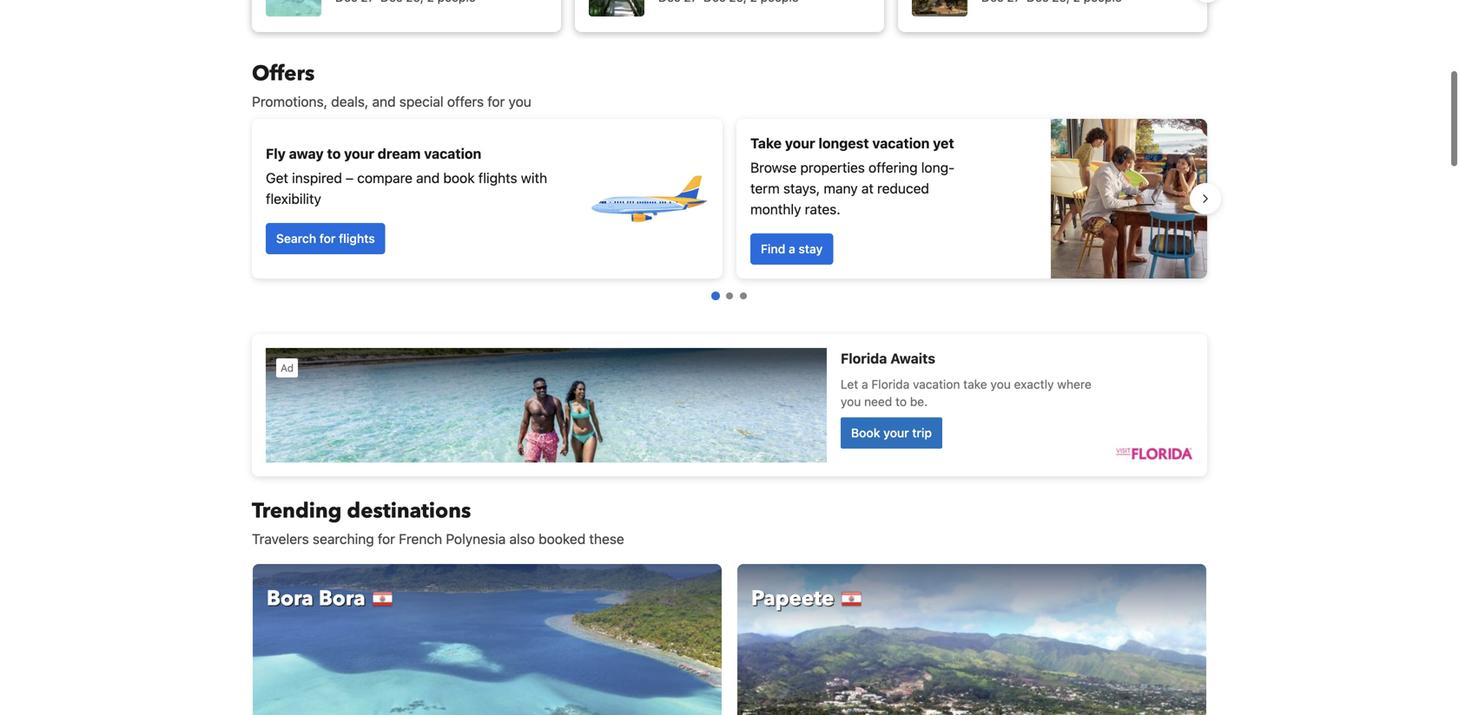 Task type: locate. For each thing, give the bounding box(es) containing it.
fly away to your dream vacation get inspired – compare and book flights with flexibility
[[266, 146, 547, 207]]

main content
[[238, 60, 1221, 716]]

stay
[[799, 242, 823, 256]]

and left book
[[416, 170, 440, 186]]

reduced
[[878, 180, 930, 197]]

0 vertical spatial and
[[372, 93, 396, 110]]

many
[[824, 180, 858, 197]]

region
[[238, 112, 1221, 286]]

flexibility
[[266, 191, 321, 207]]

0 horizontal spatial bora
[[267, 585, 313, 614]]

1 vertical spatial flights
[[339, 232, 375, 246]]

browse
[[751, 159, 797, 176]]

flights left the 'with'
[[479, 170, 517, 186]]

bora
[[267, 585, 313, 614], [319, 585, 365, 614]]

vacation
[[873, 135, 930, 152], [424, 146, 481, 162]]

for
[[488, 93, 505, 110], [320, 232, 336, 246], [378, 531, 395, 548]]

promotions,
[[252, 93, 328, 110]]

vacation up offering
[[873, 135, 930, 152]]

longest
[[819, 135, 869, 152]]

your inside take your longest vacation yet browse properties offering long- term stays, many at reduced monthly rates.
[[785, 135, 815, 152]]

take your longest vacation yet image
[[1051, 119, 1208, 279]]

trending destinations travelers searching for french polynesia also booked these
[[252, 497, 624, 548]]

vacation up book
[[424, 146, 481, 162]]

book
[[443, 170, 475, 186]]

yet
[[933, 135, 954, 152]]

main content containing offers
[[238, 60, 1221, 716]]

find a stay link
[[751, 234, 833, 265]]

search for flights
[[276, 232, 375, 246]]

and
[[372, 93, 396, 110], [416, 170, 440, 186]]

for left you
[[488, 93, 505, 110]]

1 horizontal spatial and
[[416, 170, 440, 186]]

0 vertical spatial for
[[488, 93, 505, 110]]

and inside fly away to your dream vacation get inspired – compare and book flights with flexibility
[[416, 170, 440, 186]]

0 horizontal spatial vacation
[[424, 146, 481, 162]]

0 vertical spatial flights
[[479, 170, 517, 186]]

flights
[[479, 170, 517, 186], [339, 232, 375, 246]]

a
[[789, 242, 796, 256]]

offers
[[252, 60, 315, 88]]

also
[[510, 531, 535, 548]]

get
[[266, 170, 288, 186]]

bora down "travelers"
[[267, 585, 313, 614]]

advertisement region
[[252, 334, 1208, 477]]

1 horizontal spatial flights
[[479, 170, 517, 186]]

0 horizontal spatial and
[[372, 93, 396, 110]]

0 horizontal spatial your
[[344, 146, 374, 162]]

2 bora from the left
[[319, 585, 365, 614]]

offers
[[447, 93, 484, 110]]

find
[[761, 242, 786, 256]]

1 horizontal spatial vacation
[[873, 135, 930, 152]]

take your longest vacation yet browse properties offering long- term stays, many at reduced monthly rates.
[[751, 135, 955, 218]]

dream
[[378, 146, 421, 162]]

your
[[785, 135, 815, 152], [344, 146, 374, 162]]

french
[[399, 531, 442, 548]]

0 horizontal spatial for
[[320, 232, 336, 246]]

bora bora
[[267, 585, 365, 614]]

search
[[276, 232, 316, 246]]

flights right search
[[339, 232, 375, 246]]

bora down searching
[[319, 585, 365, 614]]

and inside offers promotions, deals, and special offers for you
[[372, 93, 396, 110]]

2 vertical spatial for
[[378, 531, 395, 548]]

your right to
[[344, 146, 374, 162]]

and right deals,
[[372, 93, 396, 110]]

1 horizontal spatial bora
[[319, 585, 365, 614]]

1 horizontal spatial for
[[378, 531, 395, 548]]

your right take
[[785, 135, 815, 152]]

monthly
[[751, 201, 801, 218]]

for right search
[[320, 232, 336, 246]]

vacation inside fly away to your dream vacation get inspired – compare and book flights with flexibility
[[424, 146, 481, 162]]

progress bar
[[712, 292, 747, 301]]

1 horizontal spatial your
[[785, 135, 815, 152]]

your inside fly away to your dream vacation get inspired – compare and book flights with flexibility
[[344, 146, 374, 162]]

booked
[[539, 531, 586, 548]]

fly away to your dream vacation image
[[587, 138, 709, 260]]

0 horizontal spatial flights
[[339, 232, 375, 246]]

find a stay
[[761, 242, 823, 256]]

1 vertical spatial and
[[416, 170, 440, 186]]

search for flights link
[[266, 223, 385, 255]]

–
[[346, 170, 354, 186]]

papeete
[[751, 585, 834, 614]]

offering
[[869, 159, 918, 176]]

vacation inside take your longest vacation yet browse properties offering long- term stays, many at reduced monthly rates.
[[873, 135, 930, 152]]

2 horizontal spatial for
[[488, 93, 505, 110]]

term
[[751, 180, 780, 197]]

for left the french
[[378, 531, 395, 548]]



Task type: vqa. For each thing, say whether or not it's contained in the screenshot.
Marquesa
no



Task type: describe. For each thing, give the bounding box(es) containing it.
polynesia
[[446, 531, 506, 548]]

for inside trending destinations travelers searching for french polynesia also booked these
[[378, 531, 395, 548]]

deals,
[[331, 93, 369, 110]]

inspired
[[292, 170, 342, 186]]

these
[[589, 531, 624, 548]]

offers promotions, deals, and special offers for you
[[252, 60, 531, 110]]

papeete link
[[737, 564, 1208, 716]]

bora bora link
[[252, 564, 723, 716]]

at
[[862, 180, 874, 197]]

1 vertical spatial for
[[320, 232, 336, 246]]

searching
[[313, 531, 374, 548]]

compare
[[357, 170, 413, 186]]

flights inside fly away to your dream vacation get inspired – compare and book flights with flexibility
[[479, 170, 517, 186]]

region containing take your longest vacation yet
[[238, 112, 1221, 286]]

trending
[[252, 497, 342, 526]]

with
[[521, 170, 547, 186]]

rates.
[[805, 201, 841, 218]]

long-
[[922, 159, 955, 176]]

travelers
[[252, 531, 309, 548]]

away
[[289, 146, 324, 162]]

properties
[[801, 159, 865, 176]]

to
[[327, 146, 341, 162]]

1 bora from the left
[[267, 585, 313, 614]]

special
[[399, 93, 444, 110]]

take
[[751, 135, 782, 152]]

destinations
[[347, 497, 471, 526]]

flights inside search for flights link
[[339, 232, 375, 246]]

fly
[[266, 146, 286, 162]]

for inside offers promotions, deals, and special offers for you
[[488, 93, 505, 110]]

you
[[509, 93, 531, 110]]

stays,
[[784, 180, 820, 197]]



